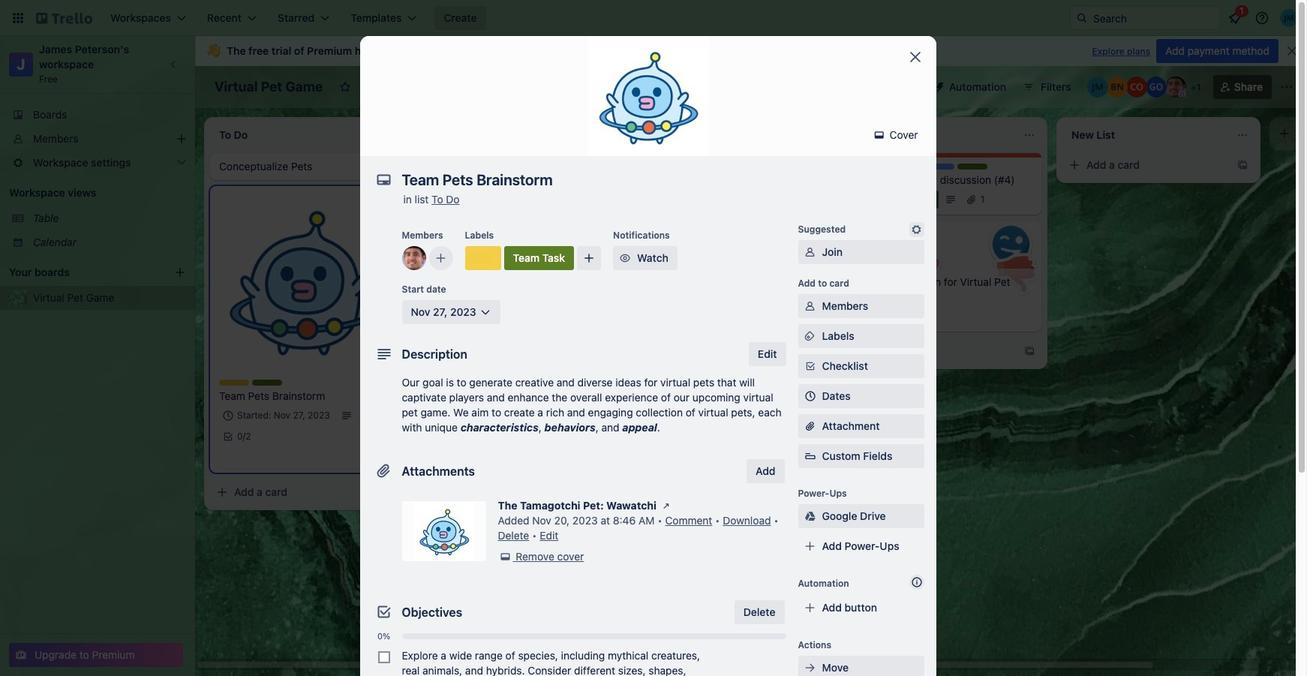Task type: describe. For each thing, give the bounding box(es) containing it.
add board image
[[174, 266, 186, 278]]

0 horizontal spatial color: bold lime, title: "team task" element
[[252, 380, 282, 386]]

ben nelson (bennelson96) image
[[1107, 77, 1128, 98]]

1 horizontal spatial color: bold lime, title: "team task" element
[[504, 246, 574, 270]]

james peterson (jamespeterson93) image
[[378, 449, 396, 467]]

create from template… image
[[1237, 159, 1249, 171]]

christina overa (christinaovera) image
[[1126, 77, 1147, 98]]

search image
[[1076, 12, 1088, 24]]

jeremy miller (jeremymiller198) image
[[1280, 9, 1298, 27]]

Search field
[[1088, 8, 1219, 29]]



Task type: locate. For each thing, give the bounding box(es) containing it.
james peterson (jamespeterson93) image left add members to card image
[[402, 246, 426, 270]]

color: bold lime, title: "team task" element right color: yellow, title: none icon
[[252, 380, 282, 386]]

close dialog image
[[906, 48, 924, 66]]

color: bold lime, title: none image
[[958, 164, 988, 170]]

None checkbox
[[859, 191, 939, 209], [378, 651, 390, 663], [859, 191, 939, 209], [378, 651, 390, 663]]

banner
[[195, 36, 1307, 66]]

jeremy miller (jeremymiller198) image
[[1087, 77, 1108, 98]]

1 horizontal spatial james peterson (jamespeterson93) image
[[1165, 77, 1186, 98]]

workspace navigation collapse icon image
[[164, 54, 185, 75]]

sm image
[[909, 222, 924, 237], [803, 245, 818, 260], [803, 299, 818, 314], [659, 498, 674, 513], [803, 660, 818, 675]]

gary orlando (garyorlando) image
[[1146, 77, 1167, 98]]

1 vertical spatial james peterson (jamespeterson93) image
[[402, 246, 426, 270]]

None text field
[[394, 167, 890, 194]]

1 notification image
[[1226, 9, 1244, 27]]

show menu image
[[1280, 80, 1295, 95]]

color: yellow, title: none image
[[219, 380, 249, 386]]

add members to card image
[[435, 251, 447, 266]]

james peterson (jamespeterson93) image right christina overa (christinaovera) icon
[[1165, 77, 1186, 98]]

sm image
[[872, 128, 887, 143], [618, 251, 633, 266], [803, 329, 818, 344], [803, 509, 818, 524], [498, 549, 513, 564]]

create from template… image
[[1024, 345, 1036, 357]]

Board name text field
[[207, 75, 330, 99]]

0 vertical spatial color: bold lime, title: "team task" element
[[504, 246, 574, 270]]

james peterson (jamespeterson93) image
[[1165, 77, 1186, 98], [402, 246, 426, 270]]

color: blue, title: "fyi" element
[[925, 164, 955, 170]]

color: bold lime, title: "team task" element
[[504, 246, 574, 270], [252, 380, 282, 386]]

star or unstar board image
[[339, 81, 351, 93]]

0 vertical spatial james peterson (jamespeterson93) image
[[1165, 77, 1186, 98]]

primary element
[[0, 0, 1307, 36]]

open information menu image
[[1255, 11, 1270, 26]]

color: bold lime, title: "team task" element right color: yellow, title: none image
[[504, 246, 574, 270]]

0 horizontal spatial james peterson (jamespeterson93) image
[[402, 246, 426, 270]]

color: yellow, title: none image
[[465, 246, 501, 270]]

your boards with 1 items element
[[9, 263, 152, 281]]

wave image
[[207, 44, 221, 58]]

1 vertical spatial color: bold lime, title: "team task" element
[[252, 380, 282, 386]]



Task type: vqa. For each thing, say whether or not it's contained in the screenshot.
Add board IMAGE
yes



